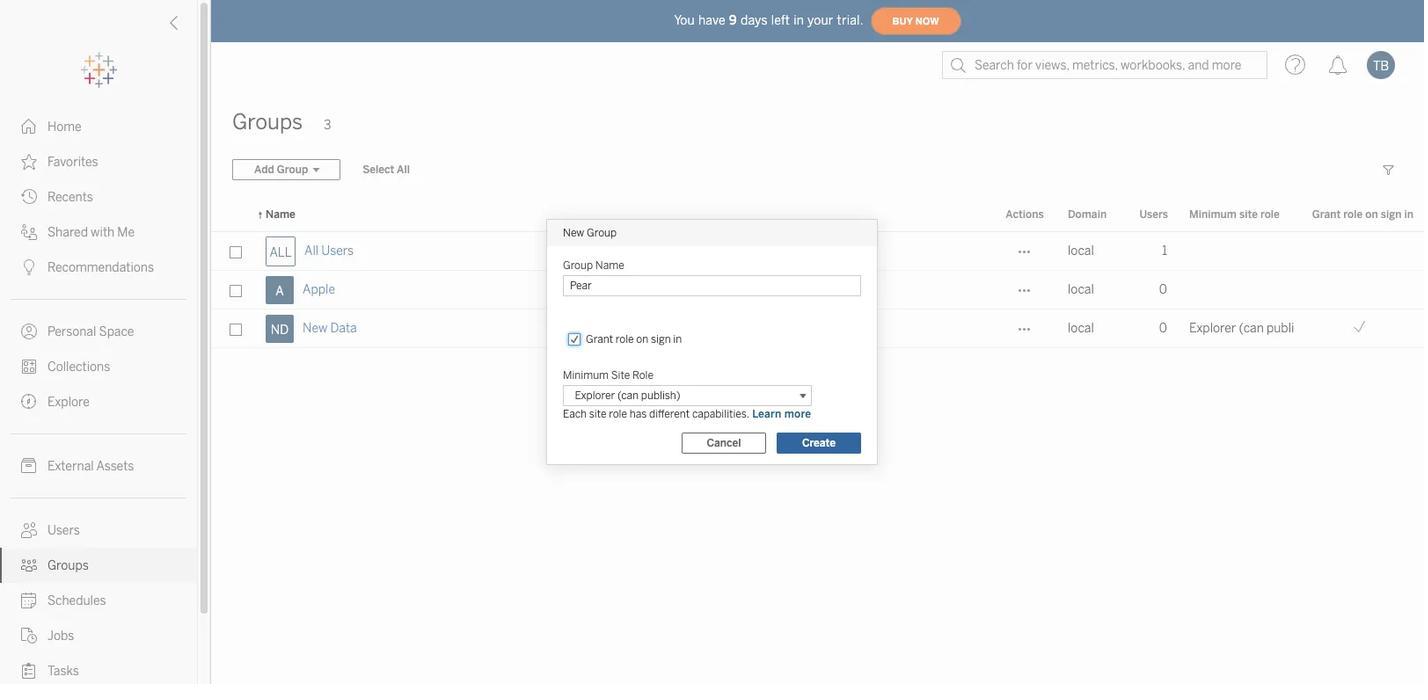 Task type: describe. For each thing, give the bounding box(es) containing it.
collections
[[48, 360, 110, 375]]

role
[[633, 369, 654, 382]]

by text only_f5he34f image for users
[[21, 523, 37, 538]]

1 horizontal spatial explorer
[[1189, 321, 1236, 336]]

schedules
[[48, 594, 106, 609]]

(can inside row
[[1239, 321, 1264, 336]]

row containing new data
[[211, 308, 1424, 348]]

recents
[[48, 190, 93, 205]]

row group containing all users
[[211, 232, 1424, 348]]

grant role on sign in inside new group dialog
[[586, 333, 682, 346]]

me
[[117, 225, 135, 240]]

you have 9 days left in your trial.
[[674, 13, 864, 28]]

explorer (can publish) button
[[563, 385, 812, 406]]

learn more link
[[752, 407, 812, 421]]

trial.
[[837, 13, 864, 28]]

your
[[808, 13, 834, 28]]

by text only_f5he34f image for personal space
[[21, 324, 37, 340]]

external assets
[[48, 459, 134, 474]]

explorer inside the "explorer (can publish)" dropdown button
[[575, 390, 615, 402]]

shared
[[48, 225, 88, 240]]

on inside new group dialog
[[636, 333, 649, 346]]

publish) inside row
[[1267, 321, 1313, 336]]

recommendations link
[[0, 250, 197, 285]]

recommendations
[[48, 260, 154, 275]]

home link
[[0, 109, 197, 144]]

explorer (can publish) inside row
[[1189, 321, 1313, 336]]

all inside button
[[397, 164, 410, 176]]

by text only_f5he34f image for favorites
[[21, 154, 37, 170]]

with
[[91, 225, 115, 240]]

all users link
[[304, 232, 354, 271]]

external
[[48, 459, 94, 474]]

more
[[784, 408, 811, 421]]

group name
[[563, 260, 624, 272]]

apple link
[[303, 271, 335, 310]]

by text only_f5he34f image for shared with me
[[21, 224, 37, 240]]

create button
[[777, 433, 861, 454]]

by text only_f5he34f image for explore
[[21, 394, 37, 410]]

has
[[630, 408, 647, 421]]

select all button
[[351, 159, 421, 180]]

personal
[[48, 325, 96, 340]]

publish) inside dropdown button
[[641, 390, 681, 402]]

create
[[802, 437, 836, 450]]

1
[[1162, 244, 1167, 259]]

minimum for minimum site role
[[1189, 208, 1237, 221]]

data
[[330, 321, 357, 336]]

local for data
[[1068, 321, 1094, 336]]

now
[[916, 15, 939, 27]]

explore link
[[0, 384, 197, 420]]

new for new data
[[303, 321, 328, 336]]

personal space link
[[0, 314, 197, 349]]

by text only_f5he34f image for recommendations
[[21, 260, 37, 275]]

users inside main navigation. press the up and down arrow keys to access links. element
[[48, 523, 80, 538]]

actions
[[1006, 208, 1044, 221]]

local for users
[[1068, 244, 1094, 259]]

sign inside new group dialog
[[651, 333, 671, 346]]

by text only_f5he34f image for external assets
[[21, 458, 37, 474]]

home
[[48, 120, 82, 135]]

minimum site role
[[1189, 208, 1280, 221]]

0 vertical spatial groups
[[232, 109, 303, 135]]

0 vertical spatial users
[[1140, 208, 1168, 221]]

new data link
[[303, 310, 357, 348]]

3
[[324, 118, 331, 133]]

left
[[771, 13, 790, 28]]

groups link
[[0, 548, 197, 583]]

by text only_f5he34f image for collections
[[21, 359, 37, 375]]

space
[[99, 325, 134, 340]]



Task type: vqa. For each thing, say whether or not it's contained in the screenshot.
Recommendations link
yes



Task type: locate. For each thing, give the bounding box(es) containing it.
1 vertical spatial users
[[321, 244, 354, 259]]

jobs link
[[0, 618, 197, 654]]

1 vertical spatial explorer
[[575, 390, 615, 402]]

grant inside grid
[[1312, 208, 1341, 221]]

0 horizontal spatial publish)
[[641, 390, 681, 402]]

0 vertical spatial publish)
[[1267, 321, 1313, 336]]

0 horizontal spatial grant
[[586, 333, 613, 346]]

by text only_f5he34f image up the groups link
[[21, 523, 37, 538]]

1 vertical spatial new
[[303, 321, 328, 336]]

select
[[363, 164, 394, 176]]

1 vertical spatial site
[[589, 408, 607, 421]]

days
[[741, 13, 768, 28]]

tasks
[[48, 664, 79, 679]]

in inside new group dialog
[[673, 333, 682, 346]]

1 horizontal spatial on
[[1366, 208, 1378, 221]]

(can
[[1239, 321, 1264, 336], [617, 390, 639, 402]]

Group Name text field
[[563, 275, 861, 296]]

3 local from the top
[[1068, 321, 1094, 336]]

row containing all users
[[211, 232, 1424, 271]]

0 vertical spatial explorer (can publish)
[[1189, 321, 1313, 336]]

have
[[698, 13, 726, 28]]

1 vertical spatial publish)
[[641, 390, 681, 402]]

by text only_f5he34f image inside external assets link
[[21, 458, 37, 474]]

0 vertical spatial new
[[563, 227, 584, 239]]

2 vertical spatial in
[[673, 333, 682, 346]]

4 by text only_f5he34f image from the top
[[21, 260, 37, 275]]

on inside grid
[[1366, 208, 1378, 221]]

2 vertical spatial local
[[1068, 321, 1094, 336]]

groups up schedules
[[48, 559, 89, 574]]

3 by text only_f5he34f image from the top
[[21, 359, 37, 375]]

new for new group
[[563, 227, 584, 239]]

minimum inside grid
[[1189, 208, 1237, 221]]

0 horizontal spatial sign
[[651, 333, 671, 346]]

0 vertical spatial explorer
[[1189, 321, 1236, 336]]

0 vertical spatial local
[[1068, 244, 1094, 259]]

each
[[563, 408, 587, 421]]

6 by text only_f5he34f image from the top
[[21, 558, 37, 574]]

2 row from the top
[[211, 271, 1424, 310]]

you
[[674, 13, 695, 28]]

by text only_f5he34f image for groups
[[21, 558, 37, 574]]

0 for new data
[[1159, 321, 1167, 336]]

1 horizontal spatial (can
[[1239, 321, 1264, 336]]

0
[[1159, 282, 1167, 297], [1159, 321, 1167, 336]]

5 by text only_f5he34f image from the top
[[21, 394, 37, 410]]

1 vertical spatial 0
[[1159, 321, 1167, 336]]

new group
[[563, 227, 617, 239]]

explore
[[48, 395, 90, 410]]

0 horizontal spatial minimum
[[563, 369, 609, 382]]

4 by text only_f5he34f image from the top
[[21, 458, 37, 474]]

name inside grid
[[266, 208, 295, 221]]

personal space
[[48, 325, 134, 340]]

2 horizontal spatial users
[[1140, 208, 1168, 221]]

users up 1
[[1140, 208, 1168, 221]]

capabilities.
[[692, 408, 749, 421]]

minimum
[[1189, 208, 1237, 221], [563, 369, 609, 382]]

by text only_f5he34f image for home
[[21, 119, 37, 135]]

users up the groups link
[[48, 523, 80, 538]]

site inside new group dialog
[[589, 408, 607, 421]]

3 by text only_f5he34f image from the top
[[21, 224, 37, 240]]

users
[[1140, 208, 1168, 221], [321, 244, 354, 259], [48, 523, 80, 538]]

all users
[[304, 244, 354, 259]]

2 horizontal spatial in
[[1404, 208, 1414, 221]]

cancel button
[[682, 433, 766, 454]]

1 vertical spatial grant
[[586, 333, 613, 346]]

select all
[[363, 164, 410, 176]]

0 vertical spatial grant role on sign in
[[1312, 208, 1414, 221]]

all up "apple" in the left top of the page
[[304, 244, 319, 259]]

explorer
[[1189, 321, 1236, 336], [575, 390, 615, 402]]

external assets link
[[0, 449, 197, 484]]

by text only_f5he34f image
[[21, 119, 37, 135], [21, 154, 37, 170], [21, 224, 37, 240], [21, 260, 37, 275], [21, 394, 37, 410], [21, 558, 37, 574], [21, 593, 37, 609], [21, 628, 37, 644]]

site
[[1239, 208, 1258, 221], [589, 408, 607, 421]]

main navigation. press the up and down arrow keys to access links. element
[[0, 109, 197, 684]]

1 horizontal spatial groups
[[232, 109, 303, 135]]

favorites link
[[0, 144, 197, 179]]

by text only_f5he34f image
[[21, 189, 37, 205], [21, 324, 37, 340], [21, 359, 37, 375], [21, 458, 37, 474], [21, 523, 37, 538], [21, 663, 37, 679]]

0 horizontal spatial grant role on sign in
[[586, 333, 682, 346]]

grant
[[1312, 208, 1341, 221], [586, 333, 613, 346]]

new up group name
[[563, 227, 584, 239]]

1 horizontal spatial site
[[1239, 208, 1258, 221]]

users up "apple" in the left top of the page
[[321, 244, 354, 259]]

buy now button
[[871, 7, 961, 35]]

by text only_f5he34f image inside recommendations link
[[21, 260, 37, 275]]

0 horizontal spatial in
[[673, 333, 682, 346]]

on
[[1366, 208, 1378, 221], [636, 333, 649, 346]]

row group
[[211, 232, 1424, 348]]

publish)
[[1267, 321, 1313, 336], [641, 390, 681, 402]]

by text only_f5he34f image left shared
[[21, 224, 37, 240]]

by text only_f5he34f image inside favorites link
[[21, 154, 37, 170]]

users inside row
[[321, 244, 354, 259]]

apple
[[303, 282, 335, 297]]

row
[[211, 232, 1424, 271], [211, 271, 1424, 310], [211, 308, 1424, 348]]

2 0 from the top
[[1159, 321, 1167, 336]]

by text only_f5he34f image left the external
[[21, 458, 37, 474]]

group down new group
[[563, 260, 593, 272]]

by text only_f5he34f image for recents
[[21, 189, 37, 205]]

in
[[794, 13, 804, 28], [1404, 208, 1414, 221], [673, 333, 682, 346]]

by text only_f5he34f image inside the explore link
[[21, 394, 37, 410]]

0 vertical spatial name
[[266, 208, 295, 221]]

0 horizontal spatial site
[[589, 408, 607, 421]]

1 vertical spatial name
[[595, 260, 624, 272]]

site for minimum
[[1239, 208, 1258, 221]]

by text only_f5he34f image inside the groups link
[[21, 558, 37, 574]]

1 horizontal spatial users
[[321, 244, 354, 259]]

1 vertical spatial in
[[1404, 208, 1414, 221]]

0 horizontal spatial new
[[303, 321, 328, 336]]

0 vertical spatial on
[[1366, 208, 1378, 221]]

cancel
[[707, 437, 741, 450]]

5 by text only_f5he34f image from the top
[[21, 523, 37, 538]]

0 horizontal spatial on
[[636, 333, 649, 346]]

0 vertical spatial (can
[[1239, 321, 1264, 336]]

grant role on sign in
[[1312, 208, 1414, 221], [586, 333, 682, 346]]

recents link
[[0, 179, 197, 215]]

favorites
[[48, 155, 98, 170]]

buy
[[893, 15, 913, 27]]

shared with me
[[48, 225, 135, 240]]

new left data
[[303, 321, 328, 336]]

1 horizontal spatial new
[[563, 227, 584, 239]]

1 vertical spatial groups
[[48, 559, 89, 574]]

1 vertical spatial (can
[[617, 390, 639, 402]]

0 vertical spatial site
[[1239, 208, 1258, 221]]

minimum site role
[[563, 369, 654, 382]]

by text only_f5he34f image left explore at the bottom left of page
[[21, 394, 37, 410]]

by text only_f5he34f image left tasks
[[21, 663, 37, 679]]

by text only_f5he34f image left favorites
[[21, 154, 37, 170]]

all right select
[[397, 164, 410, 176]]

1 vertical spatial local
[[1068, 282, 1094, 297]]

by text only_f5he34f image inside jobs link
[[21, 628, 37, 644]]

1 horizontal spatial explorer (can publish)
[[1189, 321, 1313, 336]]

different
[[649, 408, 690, 421]]

role
[[1261, 208, 1280, 221], [1344, 208, 1363, 221], [616, 333, 634, 346], [609, 408, 627, 421]]

assets
[[96, 459, 134, 474]]

9
[[729, 13, 737, 28]]

group up group name
[[587, 227, 617, 239]]

by text only_f5he34f image inside 'users' link
[[21, 523, 37, 538]]

0 horizontal spatial all
[[304, 244, 319, 259]]

3 row from the top
[[211, 308, 1424, 348]]

site for each
[[589, 408, 607, 421]]

by text only_f5he34f image left recommendations on the top left of page
[[21, 260, 37, 275]]

buy now
[[893, 15, 939, 27]]

0 horizontal spatial explorer (can publish)
[[570, 390, 681, 402]]

1 vertical spatial minimum
[[563, 369, 609, 382]]

8 by text only_f5he34f image from the top
[[21, 628, 37, 644]]

by text only_f5he34f image inside schedules link
[[21, 593, 37, 609]]

2 by text only_f5he34f image from the top
[[21, 154, 37, 170]]

1 by text only_f5he34f image from the top
[[21, 189, 37, 205]]

0 vertical spatial 0
[[1159, 282, 1167, 297]]

1 0 from the top
[[1159, 282, 1167, 297]]

by text only_f5he34f image for tasks
[[21, 663, 37, 679]]

1 vertical spatial sign
[[651, 333, 671, 346]]

new group dialog
[[547, 220, 877, 465]]

7 by text only_f5he34f image from the top
[[21, 593, 37, 609]]

by text only_f5he34f image inside personal space link
[[21, 324, 37, 340]]

each site role has different capabilities. learn more
[[563, 408, 811, 421]]

2 vertical spatial users
[[48, 523, 80, 538]]

1 horizontal spatial grant
[[1312, 208, 1341, 221]]

1 horizontal spatial name
[[595, 260, 624, 272]]

by text only_f5he34f image left recents at the left
[[21, 189, 37, 205]]

0 horizontal spatial (can
[[617, 390, 639, 402]]

local
[[1068, 244, 1094, 259], [1068, 282, 1094, 297], [1068, 321, 1094, 336]]

grant role on sign in inside grid
[[1312, 208, 1414, 221]]

domain
[[1068, 208, 1107, 221]]

0 vertical spatial minimum
[[1189, 208, 1237, 221]]

1 horizontal spatial all
[[397, 164, 410, 176]]

name
[[266, 208, 295, 221], [595, 260, 624, 272]]

by text only_f5he34f image inside "shared with me" link
[[21, 224, 37, 240]]

minimum for minimum site role
[[563, 369, 609, 382]]

by text only_f5he34f image left collections
[[21, 359, 37, 375]]

0 horizontal spatial users
[[48, 523, 80, 538]]

0 vertical spatial all
[[397, 164, 410, 176]]

learn
[[752, 408, 782, 421]]

0 horizontal spatial groups
[[48, 559, 89, 574]]

jobs
[[48, 629, 74, 644]]

groups inside main navigation. press the up and down arrow keys to access links. element
[[48, 559, 89, 574]]

cell
[[1179, 232, 1296, 271], [1296, 232, 1424, 271], [1179, 271, 1296, 310], [1296, 271, 1424, 310]]

1 local from the top
[[1068, 244, 1094, 259]]

grant inside new group dialog
[[586, 333, 613, 346]]

by text only_f5he34f image left schedules
[[21, 593, 37, 609]]

by text only_f5he34f image down 'users' link
[[21, 558, 37, 574]]

1 horizontal spatial publish)
[[1267, 321, 1313, 336]]

explorer (can publish) inside the "explorer (can publish)" dropdown button
[[570, 390, 681, 402]]

row containing apple
[[211, 271, 1424, 310]]

(can inside dropdown button
[[617, 390, 639, 402]]

2 by text only_f5he34f image from the top
[[21, 324, 37, 340]]

schedules link
[[0, 583, 197, 618]]

0 vertical spatial grant
[[1312, 208, 1341, 221]]

groups
[[232, 109, 303, 135], [48, 559, 89, 574]]

grid
[[211, 199, 1424, 684]]

1 horizontal spatial minimum
[[1189, 208, 1237, 221]]

navigation panel element
[[0, 53, 197, 684]]

0 vertical spatial sign
[[1381, 208, 1402, 221]]

site
[[611, 369, 630, 382]]

all
[[397, 164, 410, 176], [304, 244, 319, 259]]

0 horizontal spatial name
[[266, 208, 295, 221]]

site inside grid
[[1239, 208, 1258, 221]]

by text only_f5he34f image inside tasks link
[[21, 663, 37, 679]]

by text only_f5he34f image inside recents link
[[21, 189, 37, 205]]

1 horizontal spatial grant role on sign in
[[1312, 208, 1414, 221]]

new inside dialog
[[563, 227, 584, 239]]

in inside grid
[[1404, 208, 1414, 221]]

0 for apple
[[1159, 282, 1167, 297]]

0 vertical spatial in
[[794, 13, 804, 28]]

grid containing all users
[[211, 199, 1424, 684]]

new
[[563, 227, 584, 239], [303, 321, 328, 336]]

new data
[[303, 321, 357, 336]]

by text only_f5he34f image for schedules
[[21, 593, 37, 609]]

shared with me link
[[0, 215, 197, 250]]

1 vertical spatial on
[[636, 333, 649, 346]]

1 horizontal spatial in
[[794, 13, 804, 28]]

by text only_f5he34f image inside collections link
[[21, 359, 37, 375]]

sign
[[1381, 208, 1402, 221], [651, 333, 671, 346]]

explorer (can publish)
[[1189, 321, 1313, 336], [570, 390, 681, 402]]

minimum inside new group dialog
[[563, 369, 609, 382]]

1 row from the top
[[211, 232, 1424, 271]]

users link
[[0, 513, 197, 548]]

1 horizontal spatial sign
[[1381, 208, 1402, 221]]

1 vertical spatial explorer (can publish)
[[570, 390, 681, 402]]

0 vertical spatial group
[[587, 227, 617, 239]]

by text only_f5he34f image left jobs
[[21, 628, 37, 644]]

by text only_f5he34f image for jobs
[[21, 628, 37, 644]]

name inside new group dialog
[[595, 260, 624, 272]]

by text only_f5he34f image left home
[[21, 119, 37, 135]]

by text only_f5he34f image left personal
[[21, 324, 37, 340]]

1 vertical spatial grant role on sign in
[[586, 333, 682, 346]]

collections link
[[0, 349, 197, 384]]

group
[[587, 227, 617, 239], [563, 260, 593, 272]]

2 local from the top
[[1068, 282, 1094, 297]]

groups left 3
[[232, 109, 303, 135]]

tasks link
[[0, 654, 197, 684]]

by text only_f5he34f image inside home link
[[21, 119, 37, 135]]

0 horizontal spatial explorer
[[575, 390, 615, 402]]

1 by text only_f5he34f image from the top
[[21, 119, 37, 135]]

6 by text only_f5he34f image from the top
[[21, 663, 37, 679]]

1 vertical spatial group
[[563, 260, 593, 272]]

1 vertical spatial all
[[304, 244, 319, 259]]



